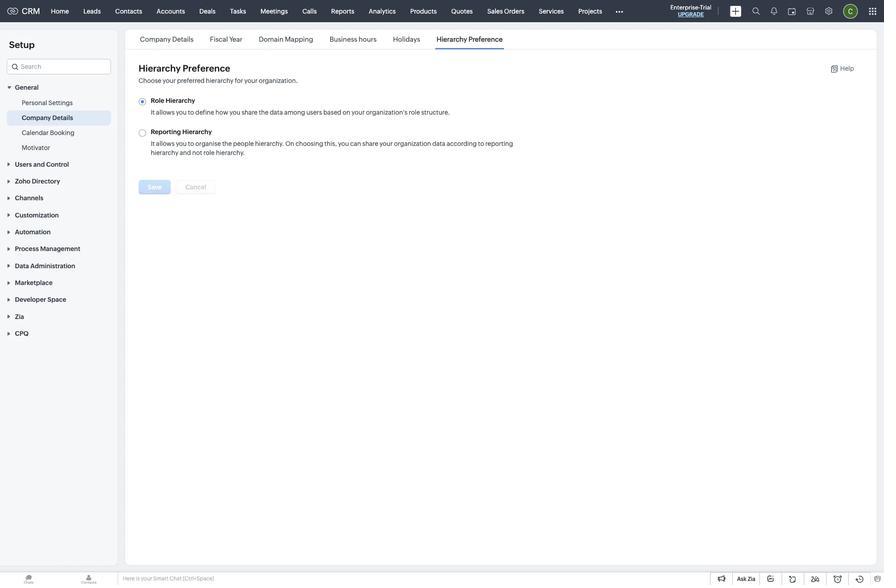 Task type: describe. For each thing, give the bounding box(es) containing it.
profile image
[[844, 4, 859, 18]]

reporting hierarchy it allows you to organise the people hierarchy. on choosing this, you can share your organization data according to reporting hierarchy and not role hierarchy.
[[151, 128, 514, 156]]

help
[[841, 65, 855, 72]]

hierarchy inside the role hierarchy it allows you to define how you share the data among users based on your organization's role structure.
[[166, 97, 195, 104]]

accounts
[[157, 7, 185, 15]]

fiscal
[[210, 35, 228, 43]]

the inside reporting hierarchy it allows you to organise the people hierarchy. on choosing this, you can share your organization data according to reporting hierarchy and not role hierarchy.
[[222, 140, 232, 147]]

you left define
[[176, 109, 187, 116]]

your right 'is'
[[141, 576, 152, 582]]

and inside "dropdown button"
[[33, 161, 45, 168]]

to for organise
[[188, 140, 194, 147]]

you left can
[[338, 140, 349, 147]]

your inside reporting hierarchy it allows you to organise the people hierarchy. on choosing this, you can share your organization data according to reporting hierarchy and not role hierarchy.
[[380, 140, 393, 147]]

1 vertical spatial preference
[[183, 63, 230, 73]]

deals
[[200, 7, 216, 15]]

the inside the role hierarchy it allows you to define how you share the data among users based on your organization's role structure.
[[259, 109, 269, 116]]

meetings link
[[254, 0, 295, 22]]

organization's
[[366, 109, 408, 116]]

search element
[[748, 0, 766, 22]]

among
[[284, 109, 305, 116]]

users and control
[[15, 161, 69, 168]]

hierarchy inside reporting hierarchy it allows you to organise the people hierarchy. on choosing this, you can share your organization data according to reporting hierarchy and not role hierarchy.
[[183, 128, 212, 136]]

(ctrl+space)
[[183, 576, 214, 582]]

sales
[[488, 7, 503, 15]]

create menu element
[[725, 0, 748, 22]]

developer
[[15, 296, 46, 303]]

quotes link
[[444, 0, 481, 22]]

process management button
[[0, 240, 118, 257]]

hours
[[359, 35, 377, 43]]

holidays link
[[392, 35, 422, 43]]

marketplace button
[[0, 274, 118, 291]]

data inside reporting hierarchy it allows you to organise the people hierarchy. on choosing this, you can share your organization data according to reporting hierarchy and not role hierarchy.
[[433, 140, 446, 147]]

allows for reporting
[[156, 140, 175, 147]]

list containing company details
[[132, 29, 511, 49]]

enterprise-
[[671, 4, 701, 11]]

chat
[[170, 576, 182, 582]]

customization button
[[0, 206, 118, 223]]

holidays
[[393, 35, 421, 43]]

directory
[[32, 178, 60, 185]]

you down reporting
[[176, 140, 187, 147]]

1 vertical spatial hierarchy.
[[216, 149, 245, 156]]

domain mapping
[[259, 35, 314, 43]]

1 horizontal spatial company details link
[[139, 35, 195, 43]]

can
[[351, 140, 361, 147]]

people
[[233, 140, 254, 147]]

ask
[[738, 576, 747, 583]]

data inside the role hierarchy it allows you to define how you share the data among users based on your organization's role structure.
[[270, 109, 283, 116]]

marketplace
[[15, 279, 53, 287]]

developer space
[[15, 296, 66, 303]]

according
[[447, 140, 477, 147]]

developer space button
[[0, 291, 118, 308]]

role hierarchy it allows you to define how you share the data among users based on your organization's role structure.
[[151, 97, 451, 116]]

projects link
[[572, 0, 610, 22]]

role inside reporting hierarchy it allows you to organise the people hierarchy. on choosing this, you can share your organization data according to reporting hierarchy and not role hierarchy.
[[204, 149, 215, 156]]

details inside list
[[172, 35, 194, 43]]

projects
[[579, 7, 603, 15]]

1 horizontal spatial zia
[[748, 576, 756, 583]]

orders
[[505, 7, 525, 15]]

it for it allows you to define how you share the data among users based on your organization's role structure.
[[151, 109, 155, 116]]

contacts
[[115, 7, 142, 15]]

your inside the role hierarchy it allows you to define how you share the data among users based on your organization's role structure.
[[352, 109, 365, 116]]

leads link
[[76, 0, 108, 22]]

search image
[[753, 7, 761, 15]]

structure.
[[422, 109, 451, 116]]

general
[[15, 84, 39, 91]]

on
[[286, 140, 295, 147]]

Other Modules field
[[610, 4, 630, 18]]

your right for
[[245, 77, 258, 84]]

on
[[343, 109, 351, 116]]

create menu image
[[731, 6, 742, 17]]

signals image
[[772, 7, 778, 15]]

for
[[235, 77, 243, 84]]

hierarchy down quotes link
[[437, 35, 468, 43]]

1 vertical spatial company details link
[[22, 113, 73, 123]]

details inside general region
[[52, 114, 73, 122]]

this,
[[325, 140, 337, 147]]

motivator
[[22, 144, 50, 152]]

space
[[48, 296, 66, 303]]

trial
[[701, 4, 712, 11]]

fiscal year link
[[209, 35, 244, 43]]

settings
[[48, 99, 73, 107]]

business
[[330, 35, 358, 43]]

analytics link
[[362, 0, 403, 22]]

company details inside general region
[[22, 114, 73, 122]]

motivator link
[[22, 143, 50, 152]]

calls
[[303, 7, 317, 15]]

leads
[[83, 7, 101, 15]]

products
[[411, 7, 437, 15]]

fiscal year
[[210, 35, 243, 43]]

1 horizontal spatial hierarchy.
[[255, 140, 284, 147]]

booking
[[50, 129, 74, 137]]

organization
[[394, 140, 431, 147]]

crm
[[22, 6, 40, 16]]

tasks
[[230, 7, 246, 15]]

profile element
[[839, 0, 864, 22]]

define
[[196, 109, 214, 116]]

help link
[[822, 65, 855, 73]]

users
[[307, 109, 322, 116]]

reporting
[[151, 128, 181, 136]]

here
[[123, 576, 135, 582]]

control
[[46, 161, 69, 168]]

customization
[[15, 212, 59, 219]]

users and control button
[[0, 156, 118, 173]]



Task type: locate. For each thing, give the bounding box(es) containing it.
calendar
[[22, 129, 49, 137]]

company
[[140, 35, 171, 43], [22, 114, 51, 122]]

1 horizontal spatial details
[[172, 35, 194, 43]]

0 vertical spatial role
[[409, 109, 420, 116]]

is
[[136, 576, 140, 582]]

your left organization
[[380, 140, 393, 147]]

signals element
[[766, 0, 783, 22]]

share inside the role hierarchy it allows you to define how you share the data among users based on your organization's role structure.
[[242, 109, 258, 116]]

analytics
[[369, 7, 396, 15]]

to left define
[[188, 109, 194, 116]]

2 it from the top
[[151, 140, 155, 147]]

company down accounts link
[[140, 35, 171, 43]]

allows down the 'role'
[[156, 109, 175, 116]]

you
[[176, 109, 187, 116], [230, 109, 241, 116], [176, 140, 187, 147], [338, 140, 349, 147]]

hierarchy. left on
[[255, 140, 284, 147]]

hierarchy preference link
[[436, 35, 505, 43]]

hierarchy
[[437, 35, 468, 43], [139, 63, 181, 73], [166, 97, 195, 104], [183, 128, 212, 136]]

0 horizontal spatial data
[[270, 109, 283, 116]]

0 vertical spatial company details link
[[139, 35, 195, 43]]

None field
[[7, 59, 111, 74]]

details up booking
[[52, 114, 73, 122]]

calendar image
[[789, 7, 797, 15]]

ask zia
[[738, 576, 756, 583]]

services link
[[532, 0, 572, 22]]

enterprise-trial upgrade
[[671, 4, 712, 18]]

administration
[[30, 262, 75, 270]]

hierarchy left for
[[206, 77, 234, 84]]

products link
[[403, 0, 444, 22]]

0 vertical spatial hierarchy
[[206, 77, 234, 84]]

it
[[151, 109, 155, 116], [151, 140, 155, 147]]

company up calendar
[[22, 114, 51, 122]]

0 horizontal spatial hierarchy
[[151, 149, 179, 156]]

crm link
[[7, 6, 40, 16]]

data left according
[[433, 140, 446, 147]]

your right on in the top left of the page
[[352, 109, 365, 116]]

1 horizontal spatial data
[[433, 140, 446, 147]]

here is your smart chat (ctrl+space)
[[123, 576, 214, 582]]

details down accounts
[[172, 35, 194, 43]]

zia inside dropdown button
[[15, 313, 24, 320]]

1 vertical spatial company details
[[22, 114, 73, 122]]

0 horizontal spatial role
[[204, 149, 215, 156]]

allows for role
[[156, 109, 175, 116]]

choose
[[139, 77, 161, 84]]

0 horizontal spatial preference
[[183, 63, 230, 73]]

1 vertical spatial hierarchy preference
[[139, 63, 230, 73]]

0 vertical spatial it
[[151, 109, 155, 116]]

0 horizontal spatial share
[[242, 109, 258, 116]]

1 allows from the top
[[156, 109, 175, 116]]

tasks link
[[223, 0, 254, 22]]

hierarchy up the choose
[[139, 63, 181, 73]]

to inside the role hierarchy it allows you to define how you share the data among users based on your organization's role structure.
[[188, 109, 194, 116]]

it down the 'role'
[[151, 109, 155, 116]]

share right can
[[363, 140, 379, 147]]

0 vertical spatial company details
[[140, 35, 194, 43]]

preference down the sales
[[469, 35, 503, 43]]

to left reporting
[[478, 140, 485, 147]]

allows inside the role hierarchy it allows you to define how you share the data among users based on your organization's role structure.
[[156, 109, 175, 116]]

0 horizontal spatial company
[[22, 114, 51, 122]]

contacts link
[[108, 0, 150, 22]]

it for it allows you to organise the people hierarchy. on choosing this, you can share your organization data according to reporting hierarchy and not role hierarchy.
[[151, 140, 155, 147]]

mapping
[[285, 35, 314, 43]]

preference up choose your preferred hierarchy for your organization.
[[183, 63, 230, 73]]

0 horizontal spatial details
[[52, 114, 73, 122]]

1 vertical spatial it
[[151, 140, 155, 147]]

home
[[51, 7, 69, 15]]

company inside general region
[[22, 114, 51, 122]]

hierarchy preference
[[437, 35, 503, 43], [139, 63, 230, 73]]

company details link down personal settings at top
[[22, 113, 73, 123]]

0 horizontal spatial and
[[33, 161, 45, 168]]

not
[[192, 149, 202, 156]]

it down reporting
[[151, 140, 155, 147]]

1 vertical spatial details
[[52, 114, 73, 122]]

reporting
[[486, 140, 514, 147]]

sales orders link
[[481, 0, 532, 22]]

calendar booking link
[[22, 128, 74, 138]]

and inside reporting hierarchy it allows you to organise the people hierarchy. on choosing this, you can share your organization data according to reporting hierarchy and not role hierarchy.
[[180, 149, 191, 156]]

smart
[[153, 576, 169, 582]]

0 vertical spatial hierarchy.
[[255, 140, 284, 147]]

personal settings link
[[22, 99, 73, 108]]

meetings
[[261, 7, 288, 15]]

data left among
[[270, 109, 283, 116]]

1 vertical spatial data
[[433, 140, 446, 147]]

hierarchy inside reporting hierarchy it allows you to organise the people hierarchy. on choosing this, you can share your organization data according to reporting hierarchy and not role hierarchy.
[[151, 149, 179, 156]]

allows
[[156, 109, 175, 116], [156, 140, 175, 147]]

1 horizontal spatial share
[[363, 140, 379, 147]]

to for define
[[188, 109, 194, 116]]

0 vertical spatial the
[[259, 109, 269, 116]]

based
[[324, 109, 342, 116]]

list
[[132, 29, 511, 49]]

sales orders
[[488, 7, 525, 15]]

automation button
[[0, 223, 118, 240]]

users
[[15, 161, 32, 168]]

role down organise
[[204, 149, 215, 156]]

1 horizontal spatial hierarchy
[[206, 77, 234, 84]]

1 vertical spatial hierarchy
[[151, 149, 179, 156]]

1 vertical spatial and
[[33, 161, 45, 168]]

it inside reporting hierarchy it allows you to organise the people hierarchy. on choosing this, you can share your organization data according to reporting hierarchy and not role hierarchy.
[[151, 140, 155, 147]]

details
[[172, 35, 194, 43], [52, 114, 73, 122]]

1 horizontal spatial role
[[409, 109, 420, 116]]

the
[[259, 109, 269, 116], [222, 140, 232, 147]]

1 vertical spatial allows
[[156, 140, 175, 147]]

zia right ask
[[748, 576, 756, 583]]

company details down accounts link
[[140, 35, 194, 43]]

hierarchy preference down quotes
[[437, 35, 503, 43]]

company details down personal settings at top
[[22, 114, 73, 122]]

services
[[539, 7, 564, 15]]

how
[[216, 109, 228, 116]]

hierarchy up organise
[[183, 128, 212, 136]]

you right how
[[230, 109, 241, 116]]

1 vertical spatial share
[[363, 140, 379, 147]]

0 vertical spatial and
[[180, 149, 191, 156]]

it inside the role hierarchy it allows you to define how you share the data among users based on your organization's role structure.
[[151, 109, 155, 116]]

contacts image
[[60, 573, 117, 585]]

the left among
[[259, 109, 269, 116]]

role left structure.
[[409, 109, 420, 116]]

0 vertical spatial allows
[[156, 109, 175, 116]]

and right users
[[33, 161, 45, 168]]

0 horizontal spatial the
[[222, 140, 232, 147]]

general region
[[0, 96, 118, 156]]

hierarchy preference up preferred
[[139, 63, 230, 73]]

hierarchy down reporting
[[151, 149, 179, 156]]

zoho
[[15, 178, 30, 185]]

0 vertical spatial data
[[270, 109, 283, 116]]

0 vertical spatial share
[[242, 109, 258, 116]]

organise
[[196, 140, 221, 147]]

1 vertical spatial the
[[222, 140, 232, 147]]

hierarchy preference inside list
[[437, 35, 503, 43]]

allows inside reporting hierarchy it allows you to organise the people hierarchy. on choosing this, you can share your organization data according to reporting hierarchy and not role hierarchy.
[[156, 140, 175, 147]]

1 horizontal spatial company details
[[140, 35, 194, 43]]

role inside the role hierarchy it allows you to define how you share the data among users based on your organization's role structure.
[[409, 109, 420, 116]]

home link
[[44, 0, 76, 22]]

reports link
[[324, 0, 362, 22]]

choose your preferred hierarchy for your organization.
[[139, 77, 298, 84]]

calls link
[[295, 0, 324, 22]]

1 horizontal spatial the
[[259, 109, 269, 116]]

the left people
[[222, 140, 232, 147]]

company details
[[140, 35, 194, 43], [22, 114, 73, 122]]

1 horizontal spatial and
[[180, 149, 191, 156]]

0 horizontal spatial zia
[[15, 313, 24, 320]]

organization.
[[259, 77, 298, 84]]

channels button
[[0, 190, 118, 206]]

share inside reporting hierarchy it allows you to organise the people hierarchy. on choosing this, you can share your organization data according to reporting hierarchy and not role hierarchy.
[[363, 140, 379, 147]]

to up not
[[188, 140, 194, 147]]

allows down reporting
[[156, 140, 175, 147]]

zia button
[[0, 308, 118, 325]]

data
[[270, 109, 283, 116], [433, 140, 446, 147]]

2 allows from the top
[[156, 140, 175, 147]]

cpq button
[[0, 325, 118, 342]]

company details link down accounts link
[[139, 35, 195, 43]]

0 horizontal spatial company details
[[22, 114, 73, 122]]

hierarchy. down people
[[216, 149, 245, 156]]

share right how
[[242, 109, 258, 116]]

1 it from the top
[[151, 109, 155, 116]]

your right the choose
[[163, 77, 176, 84]]

process
[[15, 245, 39, 253]]

1 horizontal spatial company
[[140, 35, 171, 43]]

0 vertical spatial hierarchy preference
[[437, 35, 503, 43]]

business hours
[[330, 35, 377, 43]]

0 horizontal spatial hierarchy.
[[216, 149, 245, 156]]

0 horizontal spatial company details link
[[22, 113, 73, 123]]

0 vertical spatial zia
[[15, 313, 24, 320]]

general button
[[0, 79, 118, 96]]

domain mapping link
[[258, 35, 315, 43]]

chats image
[[0, 573, 57, 585]]

zoho directory
[[15, 178, 60, 185]]

channels
[[15, 195, 43, 202]]

year
[[230, 35, 243, 43]]

1 vertical spatial role
[[204, 149, 215, 156]]

0 horizontal spatial hierarchy preference
[[139, 63, 230, 73]]

management
[[40, 245, 80, 253]]

and left not
[[180, 149, 191, 156]]

1 vertical spatial company
[[22, 114, 51, 122]]

1 horizontal spatial preference
[[469, 35, 503, 43]]

zoho directory button
[[0, 173, 118, 190]]

1 vertical spatial zia
[[748, 576, 756, 583]]

0 vertical spatial details
[[172, 35, 194, 43]]

zia up cpq
[[15, 313, 24, 320]]

hierarchy down preferred
[[166, 97, 195, 104]]

personal
[[22, 99, 47, 107]]

choosing
[[296, 140, 323, 147]]

Search text field
[[7, 59, 111, 74]]

1 horizontal spatial hierarchy preference
[[437, 35, 503, 43]]

0 vertical spatial preference
[[469, 35, 503, 43]]

preference inside list
[[469, 35, 503, 43]]

business hours link
[[328, 35, 378, 43]]

deals link
[[192, 0, 223, 22]]

process management
[[15, 245, 80, 253]]

automation
[[15, 229, 51, 236]]

0 vertical spatial company
[[140, 35, 171, 43]]

share
[[242, 109, 258, 116], [363, 140, 379, 147]]

hierarchy
[[206, 77, 234, 84], [151, 149, 179, 156]]

setup
[[9, 39, 35, 50]]



Task type: vqa. For each thing, say whether or not it's contained in the screenshot.
Ask
yes



